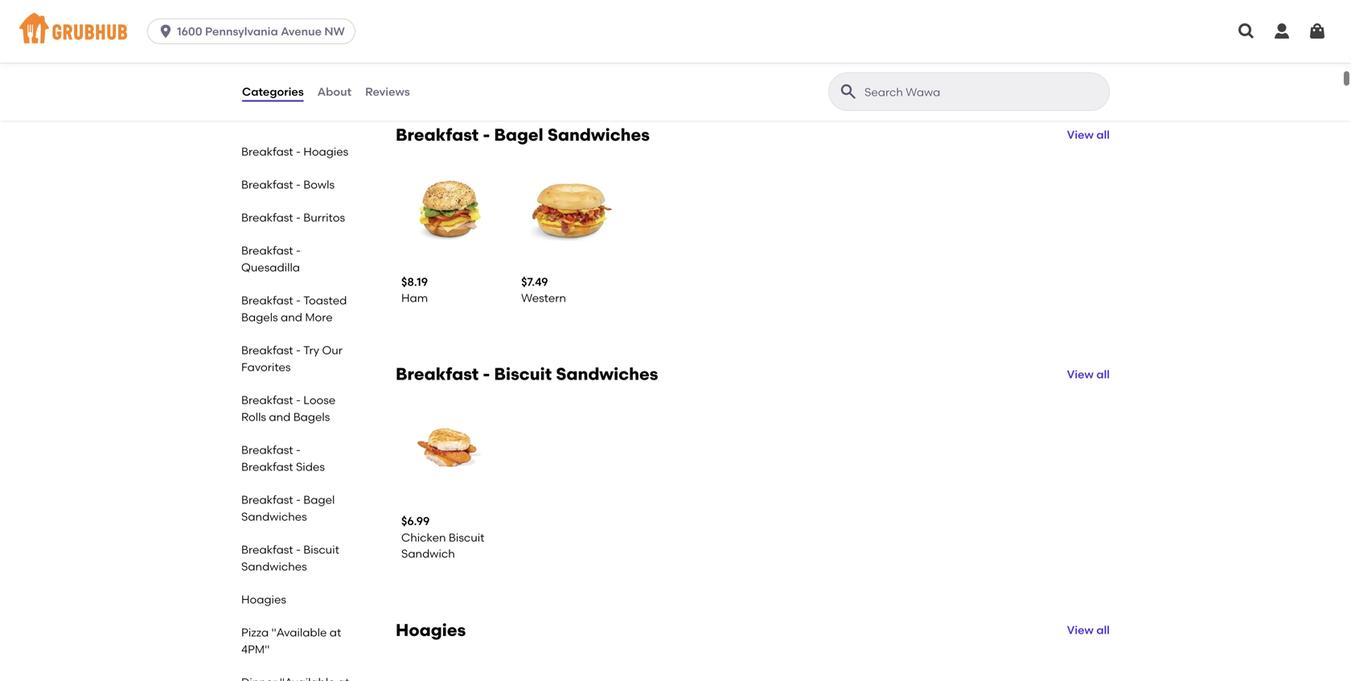 Task type: vqa. For each thing, say whether or not it's contained in the screenshot.
the middle the Hoagies
yes



Task type: locate. For each thing, give the bounding box(es) containing it.
0 vertical spatial hoagies
[[303, 145, 348, 158]]

1 horizontal spatial breakfast - bagel sandwiches
[[396, 125, 650, 145]]

hoagies inside tab
[[303, 145, 348, 158]]

1 horizontal spatial bagels
[[293, 410, 330, 424]]

view all button
[[1067, 127, 1110, 143], [1067, 366, 1110, 383], [1067, 622, 1110, 639]]

and right 'rolls'
[[269, 410, 291, 424]]

breakfast - bowls
[[241, 178, 335, 191]]

bagels inside breakfast - toasted bagels and more
[[241, 310, 278, 324]]

2 vertical spatial view all button
[[1067, 622, 1110, 639]]

breakfast inside breakfast - loose rolls and bagels
[[241, 393, 293, 407]]

and for bagels
[[269, 410, 291, 424]]

$7.49 western
[[521, 275, 566, 305]]

1 view from the top
[[1067, 128, 1094, 142]]

favorites
[[241, 360, 291, 374]]

breakfast - quesadilla
[[241, 244, 301, 274]]

2 vertical spatial all
[[1096, 623, 1110, 637]]

$6.99
[[401, 514, 430, 528]]

svg image
[[1272, 22, 1292, 41], [1308, 22, 1327, 41], [158, 23, 174, 39]]

2 vertical spatial view all
[[1067, 623, 1110, 637]]

1 vertical spatial hoagies
[[241, 593, 286, 606]]

3 view all from the top
[[1067, 623, 1110, 637]]

view for biscuit
[[1067, 368, 1094, 381]]

view
[[1067, 128, 1094, 142], [1067, 368, 1094, 381], [1067, 623, 1094, 637]]

1 horizontal spatial svg image
[[1272, 22, 1292, 41]]

0 horizontal spatial bagels
[[241, 310, 278, 324]]

- inside breakfast - quesadilla
[[296, 244, 301, 257]]

hoagies up pizza
[[241, 593, 286, 606]]

0 horizontal spatial biscuit
[[303, 543, 339, 556]]

main navigation navigation
[[0, 0, 1351, 63]]

biscuit
[[494, 364, 552, 385], [449, 531, 485, 544], [303, 543, 339, 556]]

breakfast
[[396, 125, 479, 145], [241, 145, 293, 158], [241, 178, 293, 191], [241, 211, 293, 224], [241, 244, 293, 257], [241, 294, 293, 307], [241, 343, 293, 357], [396, 364, 479, 385], [241, 393, 293, 407], [241, 443, 293, 457], [241, 460, 293, 474], [241, 493, 293, 507], [241, 543, 293, 556]]

bacon
[[401, 51, 437, 65]]

bagels up favorites
[[241, 310, 278, 324]]

0 vertical spatial and
[[281, 310, 302, 324]]

0 vertical spatial breakfast - biscuit sandwiches
[[396, 364, 658, 385]]

- inside breakfast - try our favorites
[[296, 343, 301, 357]]

all for biscuit
[[1096, 368, 1110, 381]]

0 vertical spatial view all button
[[1067, 127, 1110, 143]]

toasted
[[303, 294, 347, 307]]

1 vertical spatial bagels
[[293, 410, 330, 424]]

1 horizontal spatial biscuit
[[449, 531, 485, 544]]

sandwiches
[[547, 125, 650, 145], [556, 364, 658, 385], [241, 510, 307, 524], [241, 560, 307, 573]]

categories button
[[241, 63, 305, 121]]

breakfast - biscuit sandwiches down western on the top
[[396, 364, 658, 385]]

and
[[281, 310, 302, 324], [269, 410, 291, 424]]

0 horizontal spatial breakfast - bagel sandwiches
[[241, 493, 335, 524]]

breakfast - try our favorites
[[241, 343, 343, 374]]

bagel
[[494, 125, 543, 145], [303, 493, 335, 507]]

0 horizontal spatial svg image
[[158, 23, 174, 39]]

hoagies up bowls on the left top
[[303, 145, 348, 158]]

breakfast - bagel sandwiches
[[396, 125, 650, 145], [241, 493, 335, 524]]

svg image
[[1237, 22, 1256, 41]]

breakfast - burritos
[[241, 211, 345, 224]]

magnifying glass icon image
[[839, 82, 858, 101]]

pizza
[[241, 626, 269, 639]]

loose
[[303, 393, 336, 407]]

3 all from the top
[[1096, 623, 1110, 637]]

breakfast - toasted bagels and more
[[241, 294, 347, 324]]

4pm"
[[241, 643, 270, 656]]

breakfast - biscuit sandwiches up ""available"
[[241, 543, 339, 573]]

bacon button
[[395, 0, 505, 73]]

at
[[329, 626, 341, 639]]

hoagies down sandwich
[[396, 620, 466, 640]]

bagels
[[241, 310, 278, 324], [293, 410, 330, 424]]

2 all from the top
[[1096, 368, 1110, 381]]

quesadilla
[[241, 261, 300, 274]]

1 vertical spatial breakfast - biscuit sandwiches
[[241, 543, 339, 573]]

1 all from the top
[[1096, 128, 1110, 142]]

pizza "available at 4pm"
[[241, 626, 341, 656]]

2 view from the top
[[1067, 368, 1094, 381]]

2 view all button from the top
[[1067, 366, 1110, 383]]

2 horizontal spatial hoagies
[[396, 620, 466, 640]]

1 horizontal spatial bagel
[[494, 125, 543, 145]]

and inside breakfast - loose rolls and bagels
[[269, 410, 291, 424]]

sandwich
[[401, 547, 455, 561]]

about button
[[317, 63, 352, 121]]

- inside breakfast - breakfast sides
[[296, 443, 301, 457]]

rolls
[[241, 410, 266, 424]]

2 vertical spatial view
[[1067, 623, 1094, 637]]

0 vertical spatial view all
[[1067, 128, 1110, 142]]

view all
[[1067, 128, 1110, 142], [1067, 368, 1110, 381], [1067, 623, 1110, 637]]

1 vertical spatial bagel
[[303, 493, 335, 507]]

bagels down loose
[[293, 410, 330, 424]]

1 view all button from the top
[[1067, 127, 1110, 143]]

breakfast - breakfast sides
[[241, 443, 325, 474]]

- inside tab
[[296, 145, 301, 158]]

all
[[1096, 128, 1110, 142], [1096, 368, 1110, 381], [1096, 623, 1110, 637]]

chicken biscuit sandwich image
[[401, 399, 499, 497]]

breakfast - hoagies tab
[[235, 140, 360, 163]]

chicken
[[401, 531, 446, 544]]

-
[[483, 125, 490, 145], [296, 145, 301, 158], [296, 178, 301, 191], [296, 211, 301, 224], [296, 244, 301, 257], [296, 294, 301, 307], [296, 343, 301, 357], [483, 364, 490, 385], [296, 393, 301, 407], [296, 443, 301, 457], [296, 493, 301, 507], [296, 543, 301, 556]]

and inside breakfast - toasted bagels and more
[[281, 310, 302, 324]]

about
[[317, 85, 351, 98]]

$7.49
[[521, 275, 548, 289]]

0 horizontal spatial bagel
[[303, 493, 335, 507]]

0 vertical spatial view
[[1067, 128, 1094, 142]]

0 vertical spatial bagels
[[241, 310, 278, 324]]

1 vertical spatial all
[[1096, 368, 1110, 381]]

1 view all from the top
[[1067, 128, 1110, 142]]

svg image inside 1600 pennsylvania avenue nw button
[[158, 23, 174, 39]]

hoagies
[[303, 145, 348, 158], [241, 593, 286, 606], [396, 620, 466, 640]]

- inside breakfast - toasted bagels and more
[[296, 294, 301, 307]]

and left more
[[281, 310, 302, 324]]

1 vertical spatial view
[[1067, 368, 1094, 381]]

1 vertical spatial view all
[[1067, 368, 1110, 381]]

avenue
[[281, 25, 322, 38]]

$8.19
[[401, 275, 428, 289]]

1 vertical spatial and
[[269, 410, 291, 424]]

1 vertical spatial view all button
[[1067, 366, 1110, 383]]

1 horizontal spatial hoagies
[[303, 145, 348, 158]]

0 vertical spatial bagel
[[494, 125, 543, 145]]

breakfast - biscuit sandwiches
[[396, 364, 658, 385], [241, 543, 339, 573]]

2 view all from the top
[[1067, 368, 1110, 381]]

all for bagel
[[1096, 128, 1110, 142]]

$6.99 chicken biscuit sandwich
[[401, 514, 485, 561]]

breakfast inside breakfast - toasted bagels and more
[[241, 294, 293, 307]]

view for bagel
[[1067, 128, 1094, 142]]

0 vertical spatial all
[[1096, 128, 1110, 142]]

breakfast inside breakfast - try our favorites
[[241, 343, 293, 357]]



Task type: describe. For each thing, give the bounding box(es) containing it.
2 horizontal spatial svg image
[[1308, 22, 1327, 41]]

1 vertical spatial breakfast - bagel sandwiches
[[241, 493, 335, 524]]

breakfast inside tab
[[241, 145, 293, 158]]

0 vertical spatial breakfast - bagel sandwiches
[[396, 125, 650, 145]]

breakfast - hoagies
[[241, 145, 348, 158]]

breakfast inside breakfast - quesadilla
[[241, 244, 293, 257]]

view all button for bagel
[[1067, 127, 1110, 143]]

and for more
[[281, 310, 302, 324]]

breakfast - loose rolls and bagels
[[241, 393, 336, 424]]

view all for bagel
[[1067, 128, 1110, 142]]

0 horizontal spatial breakfast - biscuit sandwiches
[[241, 543, 339, 573]]

ham
[[401, 291, 428, 305]]

2 vertical spatial hoagies
[[396, 620, 466, 640]]

reviews
[[365, 85, 410, 98]]

"available
[[271, 626, 327, 639]]

Search Wawa search field
[[863, 84, 1104, 100]]

view all for biscuit
[[1067, 368, 1110, 381]]

sides
[[296, 460, 325, 474]]

western
[[521, 291, 566, 305]]

reviews button
[[364, 63, 411, 121]]

2 horizontal spatial biscuit
[[494, 364, 552, 385]]

more
[[305, 310, 333, 324]]

bagels inside breakfast - loose rolls and bagels
[[293, 410, 330, 424]]

biscuit inside the $6.99 chicken biscuit sandwich
[[449, 531, 485, 544]]

bowls
[[303, 178, 335, 191]]

try
[[303, 343, 319, 357]]

view all button for biscuit
[[1067, 366, 1110, 383]]

ham image
[[401, 160, 499, 257]]

burritos
[[303, 211, 345, 224]]

1600 pennsylvania avenue nw
[[177, 25, 345, 38]]

1600
[[177, 25, 202, 38]]

western image
[[521, 160, 619, 257]]

- inside breakfast - loose rolls and bagels
[[296, 393, 301, 407]]

3 view all button from the top
[[1067, 622, 1110, 639]]

pennsylvania
[[205, 25, 278, 38]]

0 horizontal spatial hoagies
[[241, 593, 286, 606]]

1600 pennsylvania avenue nw button
[[147, 18, 362, 44]]

$8.19 ham
[[401, 275, 428, 305]]

categories
[[242, 85, 304, 98]]

1 horizontal spatial breakfast - biscuit sandwiches
[[396, 364, 658, 385]]

3 view from the top
[[1067, 623, 1094, 637]]

nw
[[324, 25, 345, 38]]

our
[[322, 343, 343, 357]]

caret right icon image
[[347, 147, 357, 156]]



